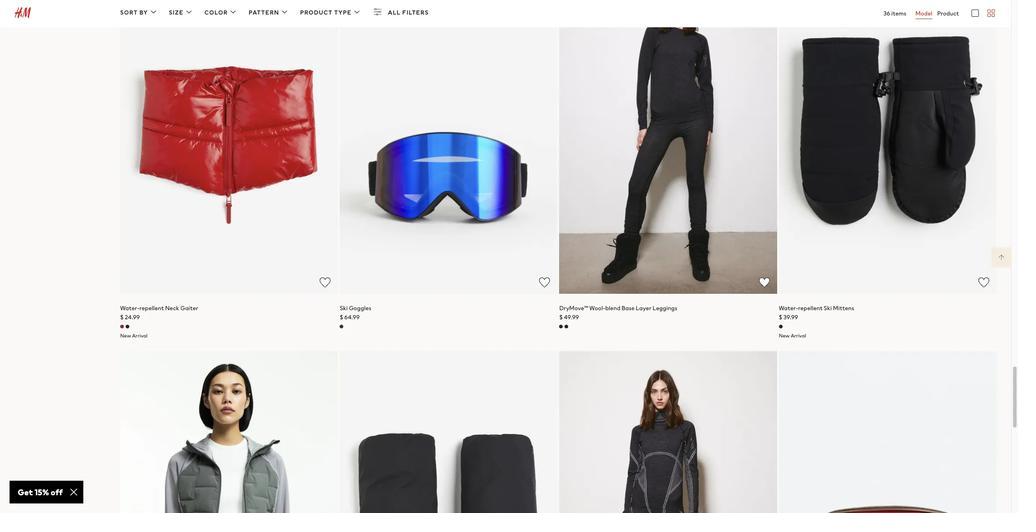 Task type: vqa. For each thing, say whether or not it's contained in the screenshot.
39.99
yes



Task type: locate. For each thing, give the bounding box(es) containing it.
$ left 39.99
[[779, 313, 782, 322]]

product type button
[[300, 6, 362, 19]]

product left type on the left top
[[300, 8, 333, 17]]

repellent left neck
[[140, 304, 164, 313]]

water-
[[120, 304, 140, 313], [779, 304, 798, 313]]

new arrival
[[120, 332, 148, 340], [779, 332, 806, 340]]

49.99
[[564, 313, 579, 322]]

0 horizontal spatial product
[[300, 8, 333, 17]]

4 $ from the left
[[779, 313, 782, 322]]

$ left 24.99 at the bottom of the page
[[120, 313, 124, 322]]

2 water- from the left
[[779, 304, 798, 313]]

wool-
[[589, 304, 605, 313]]

repellent
[[140, 304, 164, 313], [798, 304, 823, 313]]

2 ski from the left
[[824, 304, 832, 313]]

product
[[300, 8, 333, 17], [937, 9, 959, 18]]

39.99
[[784, 313, 798, 322]]

water- up 24.99 at the bottom of the page
[[120, 304, 140, 313]]

arrival down 24.99 at the bottom of the page
[[132, 332, 148, 340]]

new arrival down 39.99
[[779, 332, 806, 340]]

$
[[120, 313, 124, 322], [340, 313, 343, 322], [559, 313, 563, 322], [779, 313, 782, 322]]

ski up "64.99"
[[340, 304, 348, 313]]

1 repellent from the left
[[140, 304, 164, 313]]

0 horizontal spatial arrival
[[132, 332, 148, 340]]

1 horizontal spatial repellent
[[798, 304, 823, 313]]

1 water- from the left
[[120, 304, 140, 313]]

all filters button
[[373, 6, 439, 19]]

0 horizontal spatial new arrival
[[120, 332, 148, 340]]

1 horizontal spatial ski
[[824, 304, 832, 313]]

$ left "64.99"
[[340, 313, 343, 322]]

1 horizontal spatial arrival
[[791, 332, 806, 340]]

repellent for $ 39.99
[[798, 304, 823, 313]]

drymove™
[[559, 304, 588, 313]]

1 new arrival from the left
[[120, 332, 148, 340]]

2 new arrival from the left
[[779, 332, 806, 340]]

arrival down 39.99
[[791, 332, 806, 340]]

0 horizontal spatial ski
[[340, 304, 348, 313]]

2 repellent from the left
[[798, 304, 823, 313]]

repellent for $ 24.99
[[140, 304, 164, 313]]

color button
[[205, 6, 239, 19]]

new
[[120, 332, 131, 340], [779, 332, 790, 340]]

$ inside drymove™ wool-blend base layer leggings $ 49.99
[[559, 313, 563, 322]]

$ inside ski goggles $ 64.99
[[340, 313, 343, 322]]

arrival
[[132, 332, 148, 340], [791, 332, 806, 340]]

1 ski from the left
[[340, 304, 348, 313]]

gaiter
[[180, 304, 198, 313]]

layer
[[636, 304, 651, 313]]

new down 39.99
[[779, 332, 790, 340]]

new arrival for $ 39.99
[[779, 332, 806, 340]]

2 drymove™ wool-blend base layer leggingsmodel image from the top
[[559, 351, 777, 514]]

product type
[[300, 8, 352, 17]]

3 $ from the left
[[559, 313, 563, 322]]

neck
[[165, 304, 179, 313]]

1 new from the left
[[120, 332, 131, 340]]

product for product type
[[300, 8, 333, 17]]

sort by
[[120, 8, 148, 17]]

0 horizontal spatial repellent
[[140, 304, 164, 313]]

water- up 39.99
[[779, 304, 798, 313]]

drymove™ wool-blend base layer leggingsmodel image
[[559, 0, 777, 294], [559, 351, 777, 514]]

2 $ from the left
[[340, 313, 343, 322]]

size button
[[169, 6, 194, 19]]

water- inside water-repellent neck gaiter $ 24.99
[[120, 304, 140, 313]]

$ inside water-repellent neck gaiter $ 24.99
[[120, 313, 124, 322]]

ski
[[340, 304, 348, 313], [824, 304, 832, 313]]

1 horizontal spatial ski gogglesmodel image
[[779, 351, 997, 514]]

1 horizontal spatial product
[[937, 9, 959, 18]]

0 horizontal spatial ski gogglesmodel image
[[340, 0, 558, 294]]

arrival for 39.99
[[791, 332, 806, 340]]

product inside dropdown button
[[300, 8, 333, 17]]

new arrival down 24.99 at the bottom of the page
[[120, 332, 148, 340]]

repellent inside water-repellent neck gaiter $ 24.99
[[140, 304, 164, 313]]

1 vertical spatial drymove™ wool-blend base layer leggingsmodel image
[[559, 351, 777, 514]]

model
[[916, 9, 932, 18]]

product right the "model"
[[937, 9, 959, 18]]

by
[[139, 8, 148, 17]]

1 arrival from the left
[[132, 332, 148, 340]]

repellent inside water-repellent ski mittens $ 39.99
[[798, 304, 823, 313]]

0 horizontal spatial water-
[[120, 304, 140, 313]]

ski gogglesmodel image
[[340, 0, 558, 294], [779, 351, 997, 514]]

0 horizontal spatial new
[[120, 332, 131, 340]]

all
[[388, 8, 401, 17]]

water- for 24.99
[[120, 304, 140, 313]]

ski goggles $ 64.99
[[340, 304, 371, 322]]

drymove™ wool-blend base layer leggings $ 49.99
[[559, 304, 677, 322]]

1 $ from the left
[[120, 313, 124, 322]]

0 vertical spatial drymove™ wool-blend base layer leggingsmodel image
[[559, 0, 777, 294]]

1 horizontal spatial water-
[[779, 304, 798, 313]]

water-repellent neck gaitermodel image
[[120, 0, 338, 294]]

blend
[[605, 304, 620, 313]]

1 horizontal spatial new arrival
[[779, 332, 806, 340]]

mittens
[[833, 304, 854, 313]]

new down 24.99 at the bottom of the page
[[120, 332, 131, 340]]

water-repellent ski mittensmodel image
[[779, 0, 997, 294]]

water-repellent neck gaiter link
[[120, 304, 198, 313]]

2 new from the left
[[779, 332, 790, 340]]

ski left "mittens"
[[824, 304, 832, 313]]

ski inside ski goggles $ 64.99
[[340, 304, 348, 313]]

repellent left "mittens"
[[798, 304, 823, 313]]

2 arrival from the left
[[791, 332, 806, 340]]

$ left 49.99
[[559, 313, 563, 322]]

water- inside water-repellent ski mittens $ 39.99
[[779, 304, 798, 313]]

1 horizontal spatial new
[[779, 332, 790, 340]]

new arrival for $ 24.99
[[120, 332, 148, 340]]



Task type: describe. For each thing, give the bounding box(es) containing it.
color
[[205, 8, 228, 17]]

size
[[169, 8, 184, 17]]

product for product
[[937, 9, 959, 18]]

24.99
[[125, 313, 140, 322]]

type
[[334, 8, 352, 17]]

base
[[622, 304, 635, 313]]

ski goggles link
[[340, 304, 371, 313]]

pattern
[[249, 8, 279, 17]]

all filters
[[388, 8, 429, 17]]

sort
[[120, 8, 138, 17]]

water-repellent ski mittens link
[[779, 304, 854, 313]]

1 drymove™ wool-blend base layer leggingsmodel image from the top
[[559, 0, 777, 294]]

filters
[[402, 8, 429, 17]]

water-repellent padded leg warmersmodel image
[[340, 351, 558, 514]]

items
[[892, 9, 906, 18]]

arrival for 24.99
[[132, 332, 148, 340]]

water-repellent ski mittens $ 39.99
[[779, 304, 854, 322]]

ski inside water-repellent ski mittens $ 39.99
[[824, 304, 832, 313]]

64.99
[[344, 313, 360, 322]]

water-repellent neck gaiter $ 24.99
[[120, 304, 198, 322]]

$ inside water-repellent ski mittens $ 39.99
[[779, 313, 782, 322]]

36
[[884, 9, 890, 18]]

new for 39.99
[[779, 332, 790, 340]]

0 vertical spatial ski gogglesmodel image
[[340, 0, 558, 294]]

pattern button
[[249, 6, 290, 19]]

sort by button
[[120, 6, 159, 19]]

water- for 39.99
[[779, 304, 798, 313]]

36 items
[[884, 9, 906, 18]]

goggles
[[349, 304, 371, 313]]

new for 24.99
[[120, 332, 131, 340]]

thermomove™ hybrid jacketmodel image
[[120, 351, 338, 514]]

drymove™ wool-blend base layer leggings link
[[559, 304, 677, 313]]

leggings
[[653, 304, 677, 313]]

1 vertical spatial ski gogglesmodel image
[[779, 351, 997, 514]]



